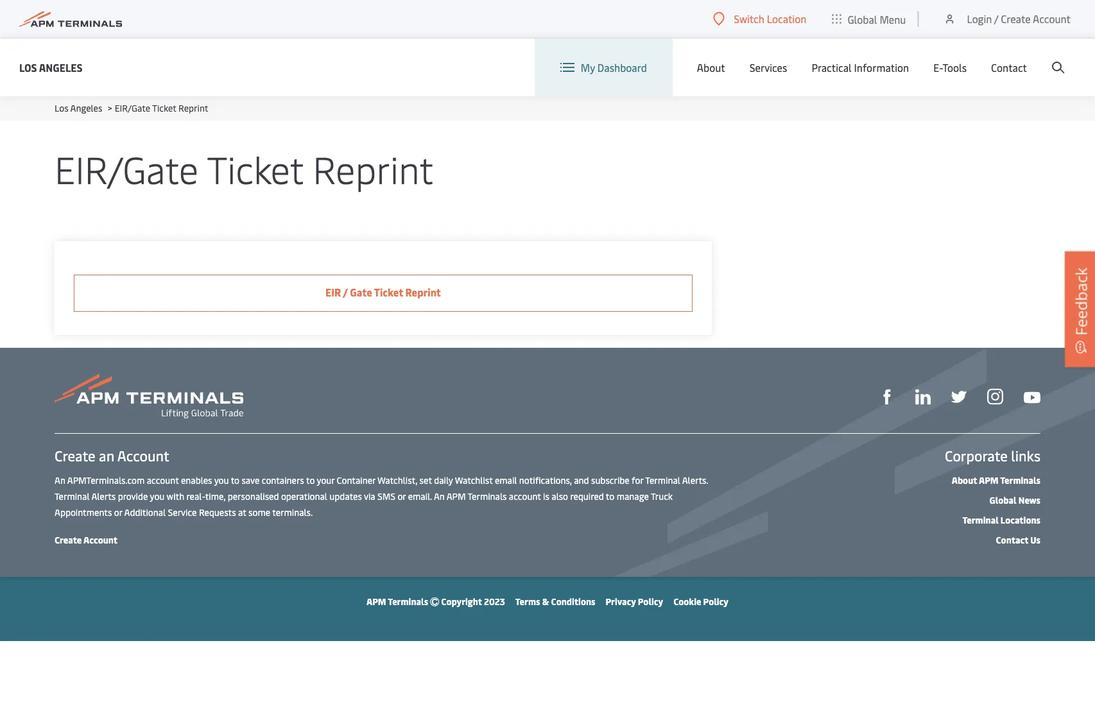 Task type: locate. For each thing, give the bounding box(es) containing it.
e-
[[934, 61, 943, 74]]

1 vertical spatial create
[[55, 446, 96, 465]]

los for los angeles > eir/gate ticket reprint
[[55, 102, 68, 114]]

0 vertical spatial about
[[698, 61, 726, 74]]

via
[[364, 490, 376, 502]]

2 vertical spatial reprint
[[406, 286, 441, 299]]

1 vertical spatial los
[[55, 102, 68, 114]]

conditions
[[552, 596, 596, 608]]

0 horizontal spatial los
[[19, 60, 37, 74]]

about left services
[[698, 61, 726, 74]]

0 horizontal spatial to
[[231, 474, 240, 486]]

cookie policy
[[674, 596, 729, 608]]

global
[[848, 12, 878, 26], [990, 494, 1017, 506]]

1 vertical spatial terminals
[[468, 490, 507, 502]]

practical
[[812, 61, 852, 74]]

terminals left ⓒ
[[388, 596, 429, 608]]

1 vertical spatial ticket
[[207, 143, 304, 193]]

updates
[[330, 490, 362, 502]]

email.
[[408, 490, 432, 502]]

reprint
[[179, 102, 208, 114], [313, 143, 434, 193], [406, 286, 441, 299]]

0 vertical spatial apm
[[980, 474, 999, 486]]

apm left ⓒ
[[367, 596, 386, 608]]

2 vertical spatial apm
[[367, 596, 386, 608]]

email
[[495, 474, 517, 486]]

1 vertical spatial global
[[990, 494, 1017, 506]]

or right sms
[[398, 490, 406, 502]]

/ for eir
[[343, 286, 348, 299]]

an
[[55, 474, 65, 486], [434, 490, 445, 502]]

1 horizontal spatial account
[[509, 490, 541, 502]]

personalised
[[228, 490, 279, 502]]

/ right 'login'
[[995, 12, 999, 26]]

2 vertical spatial ticket
[[374, 286, 403, 299]]

2 vertical spatial create
[[55, 534, 82, 546]]

requests
[[199, 506, 236, 518]]

0 vertical spatial terminals
[[1001, 474, 1041, 486]]

to down subscribe
[[606, 490, 615, 502]]

login
[[968, 12, 993, 26]]

0 horizontal spatial global
[[848, 12, 878, 26]]

0 horizontal spatial ticket
[[152, 102, 176, 114]]

0 vertical spatial you
[[214, 474, 229, 486]]

you
[[214, 474, 229, 486], [150, 490, 165, 502]]

instagram image
[[988, 389, 1004, 405]]

1 vertical spatial about
[[953, 474, 978, 486]]

1 horizontal spatial you
[[214, 474, 229, 486]]

apmt footer logo image
[[55, 374, 243, 419]]

links
[[1012, 446, 1041, 465]]

feedback button
[[1066, 252, 1096, 367]]

terminal down global news
[[963, 514, 999, 526]]

2 horizontal spatial ticket
[[374, 286, 403, 299]]

an down daily
[[434, 490, 445, 502]]

/ inside eir  / gate ticket reprint link
[[343, 286, 348, 299]]

2 horizontal spatial to
[[606, 490, 615, 502]]

0 vertical spatial create
[[1002, 12, 1032, 26]]

0 vertical spatial ticket
[[152, 102, 176, 114]]

an up appointments
[[55, 474, 65, 486]]

you up the time,
[[214, 474, 229, 486]]

0 vertical spatial global
[[848, 12, 878, 26]]

information
[[855, 61, 910, 74]]

apm
[[980, 474, 999, 486], [447, 490, 466, 502], [367, 596, 386, 608]]

global left menu at the right top
[[848, 12, 878, 26]]

with
[[167, 490, 184, 502]]

my
[[581, 61, 595, 74]]

provide
[[118, 490, 148, 502]]

news
[[1019, 494, 1041, 506]]

>
[[108, 102, 112, 114]]

to left your
[[306, 474, 315, 486]]

terminal up appointments
[[55, 490, 90, 502]]

angeles for los angeles
[[39, 60, 83, 74]]

los
[[19, 60, 37, 74], [55, 102, 68, 114]]

also
[[552, 490, 569, 502]]

services
[[750, 61, 788, 74]]

account
[[147, 474, 179, 486], [509, 490, 541, 502]]

1 vertical spatial los angeles link
[[55, 102, 102, 114]]

0 vertical spatial terminal
[[646, 474, 681, 486]]

contact us
[[997, 534, 1041, 546]]

contact for contact us
[[997, 534, 1029, 546]]

0 vertical spatial /
[[995, 12, 999, 26]]

my dashboard
[[581, 61, 647, 74]]

2 horizontal spatial terminals
[[1001, 474, 1041, 486]]

policy right privacy
[[638, 596, 664, 608]]

copyright
[[442, 596, 482, 608]]

privacy
[[606, 596, 636, 608]]

contact down locations
[[997, 534, 1029, 546]]

0 horizontal spatial about
[[698, 61, 726, 74]]

0 vertical spatial account
[[147, 474, 179, 486]]

0 vertical spatial contact
[[992, 61, 1028, 74]]

los angeles > eir/gate ticket reprint
[[55, 102, 208, 114]]

los for los angeles
[[19, 60, 37, 74]]

linkedin image
[[916, 390, 932, 405]]

terminals
[[1001, 474, 1041, 486], [468, 490, 507, 502], [388, 596, 429, 608]]

or
[[398, 490, 406, 502], [114, 506, 122, 518]]

0 vertical spatial los
[[19, 60, 37, 74]]

1 horizontal spatial about
[[953, 474, 978, 486]]

1 horizontal spatial global
[[990, 494, 1017, 506]]

apm terminals ⓒ copyright 2023
[[367, 596, 505, 608]]

1 horizontal spatial terminals
[[468, 490, 507, 502]]

terminals up global news link
[[1001, 474, 1041, 486]]

is
[[544, 490, 550, 502]]

1 horizontal spatial an
[[434, 490, 445, 502]]

create account
[[55, 534, 118, 546]]

terminals inside "an apmterminals.com account enables you to save containers to your container watchlist, set daily watchlist email notifications, and subscribe for terminal alerts. terminal alerts provide you with real-time, personalised operational updates via sms or email. an apm terminals account is also required to manage truck appointments or additional service requests at some terminals."
[[468, 490, 507, 502]]

service
[[168, 506, 197, 518]]

global up terminal locations
[[990, 494, 1017, 506]]

create left an
[[55, 446, 96, 465]]

some
[[249, 506, 271, 518]]

1 vertical spatial terminal
[[55, 490, 90, 502]]

1 horizontal spatial /
[[995, 12, 999, 26]]

operational
[[281, 490, 328, 502]]

real-
[[187, 490, 205, 502]]

account up with
[[147, 474, 179, 486]]

global menu
[[848, 12, 907, 26]]

privacy policy link
[[606, 596, 664, 608]]

subscribe
[[592, 474, 630, 486]]

0 vertical spatial or
[[398, 490, 406, 502]]

at
[[238, 506, 246, 518]]

0 vertical spatial los angeles link
[[19, 59, 83, 75]]

alerts
[[92, 490, 116, 502]]

eir/gate right > on the top left of the page
[[115, 102, 150, 114]]

eir
[[326, 286, 341, 299]]

1 vertical spatial an
[[434, 490, 445, 502]]

0 horizontal spatial you
[[150, 490, 165, 502]]

1 vertical spatial angeles
[[70, 102, 102, 114]]

about down corporate
[[953, 474, 978, 486]]

2 vertical spatial terminal
[[963, 514, 999, 526]]

0 horizontal spatial an
[[55, 474, 65, 486]]

ⓒ
[[431, 596, 440, 608]]

terminal
[[646, 474, 681, 486], [55, 490, 90, 502], [963, 514, 999, 526]]

/ right the eir
[[343, 286, 348, 299]]

to left 'save' at the left bottom of page
[[231, 474, 240, 486]]

required
[[571, 490, 604, 502]]

0 horizontal spatial /
[[343, 286, 348, 299]]

0 vertical spatial account
[[1034, 12, 1072, 26]]

1 vertical spatial you
[[150, 490, 165, 502]]

1 vertical spatial account
[[117, 446, 169, 465]]

1 vertical spatial /
[[343, 286, 348, 299]]

contact down login / create account link
[[992, 61, 1028, 74]]

fill 44 link
[[952, 388, 968, 405]]

practical information button
[[812, 39, 910, 96]]

2 vertical spatial account
[[84, 534, 118, 546]]

2 policy from the left
[[704, 596, 729, 608]]

contact
[[992, 61, 1028, 74], [997, 534, 1029, 546]]

0 horizontal spatial terminals
[[388, 596, 429, 608]]

or down provide
[[114, 506, 122, 518]]

e-tools
[[934, 61, 968, 74]]

0 vertical spatial reprint
[[179, 102, 208, 114]]

2 horizontal spatial terminal
[[963, 514, 999, 526]]

1 horizontal spatial apm
[[447, 490, 466, 502]]

to
[[231, 474, 240, 486], [306, 474, 315, 486], [606, 490, 615, 502]]

ticket
[[152, 102, 176, 114], [207, 143, 304, 193], [374, 286, 403, 299]]

create down appointments
[[55, 534, 82, 546]]

angeles
[[39, 60, 83, 74], [70, 102, 102, 114]]

terminal up truck
[[646, 474, 681, 486]]

apm down corporate links
[[980, 474, 999, 486]]

1 horizontal spatial los
[[55, 102, 68, 114]]

account left is
[[509, 490, 541, 502]]

about for about apm terminals
[[953, 474, 978, 486]]

policy right cookie
[[704, 596, 729, 608]]

1 vertical spatial contact
[[997, 534, 1029, 546]]

0 vertical spatial angeles
[[39, 60, 83, 74]]

eir/gate down los angeles > eir/gate ticket reprint
[[55, 143, 199, 193]]

1 policy from the left
[[638, 596, 664, 608]]

terminals down the watchlist
[[468, 490, 507, 502]]

/ inside login / create account link
[[995, 12, 999, 26]]

1 horizontal spatial policy
[[704, 596, 729, 608]]

1 vertical spatial or
[[114, 506, 122, 518]]

cookie policy link
[[674, 596, 729, 608]]

login / create account link
[[944, 0, 1072, 38]]

create right 'login'
[[1002, 12, 1032, 26]]

0 horizontal spatial apm
[[367, 596, 386, 608]]

apm down daily
[[447, 490, 466, 502]]

global inside global menu button
[[848, 12, 878, 26]]

eir/gate
[[115, 102, 150, 114], [55, 143, 199, 193]]

0 horizontal spatial account
[[147, 474, 179, 486]]

global for global news
[[990, 494, 1017, 506]]

appointments
[[55, 506, 112, 518]]

policy
[[638, 596, 664, 608], [704, 596, 729, 608]]

contact button
[[992, 39, 1028, 96]]

0 horizontal spatial policy
[[638, 596, 664, 608]]

you left with
[[150, 490, 165, 502]]

instagram link
[[988, 388, 1004, 405]]

2 horizontal spatial apm
[[980, 474, 999, 486]]

create an account
[[55, 446, 169, 465]]

1 vertical spatial apm
[[447, 490, 466, 502]]

0 vertical spatial eir/gate
[[115, 102, 150, 114]]

an
[[99, 446, 114, 465]]



Task type: describe. For each thing, give the bounding box(es) containing it.
tools
[[943, 61, 968, 74]]

eir  / gate ticket reprint link
[[74, 275, 693, 312]]

notifications,
[[520, 474, 572, 486]]

/ for login
[[995, 12, 999, 26]]

locations
[[1001, 514, 1041, 526]]

e-tools button
[[934, 39, 968, 96]]

about apm terminals
[[953, 474, 1041, 486]]

2023
[[484, 596, 505, 608]]

gate
[[350, 286, 372, 299]]

alerts.
[[683, 474, 709, 486]]

global news link
[[990, 494, 1041, 506]]

eir  / gate ticket reprint
[[326, 286, 441, 299]]

about apm terminals link
[[953, 474, 1041, 486]]

create for create an account
[[55, 446, 96, 465]]

1 horizontal spatial or
[[398, 490, 406, 502]]

cookie
[[674, 596, 702, 608]]

contact us link
[[997, 534, 1041, 546]]

you tube link
[[1025, 388, 1041, 404]]

1 vertical spatial reprint
[[313, 143, 434, 193]]

privacy policy
[[606, 596, 664, 608]]

watchlist,
[[378, 474, 418, 486]]

switch location
[[734, 12, 807, 26]]

manage
[[617, 490, 649, 502]]

truck
[[651, 490, 673, 502]]

0 horizontal spatial or
[[114, 506, 122, 518]]

terminal locations link
[[963, 514, 1041, 526]]

twitter image
[[952, 390, 968, 405]]

youtube image
[[1025, 392, 1041, 404]]

1 vertical spatial eir/gate
[[55, 143, 199, 193]]

&
[[543, 596, 550, 608]]

corporate
[[946, 446, 1009, 465]]

set
[[420, 474, 432, 486]]

switch location button
[[714, 12, 807, 26]]

create inside login / create account link
[[1002, 12, 1032, 26]]

containers
[[262, 474, 304, 486]]

facebook image
[[880, 390, 896, 405]]

apmterminals.com
[[67, 474, 145, 486]]

about for about
[[698, 61, 726, 74]]

your
[[317, 474, 335, 486]]

menu
[[880, 12, 907, 26]]

apm inside "an apmterminals.com account enables you to save containers to your container watchlist, set daily watchlist email notifications, and subscribe for terminal alerts. terminal alerts provide you with real-time, personalised operational updates via sms or email. an apm terminals account is also required to manage truck appointments or additional service requests at some terminals."
[[447, 490, 466, 502]]

angeles for los angeles > eir/gate ticket reprint
[[70, 102, 102, 114]]

terminals.
[[273, 506, 313, 518]]

1 vertical spatial account
[[509, 490, 541, 502]]

terms & conditions link
[[516, 596, 596, 608]]

terms
[[516, 596, 541, 608]]

2 vertical spatial terminals
[[388, 596, 429, 608]]

global menu button
[[820, 0, 920, 38]]

eir/gate ticket reprint
[[55, 143, 434, 193]]

about button
[[698, 39, 726, 96]]

and
[[574, 474, 589, 486]]

daily
[[434, 474, 453, 486]]

create account link
[[55, 534, 118, 546]]

practical information
[[812, 61, 910, 74]]

terminal locations
[[963, 514, 1041, 526]]

services button
[[750, 39, 788, 96]]

us
[[1031, 534, 1041, 546]]

switch
[[734, 12, 765, 26]]

0 horizontal spatial terminal
[[55, 490, 90, 502]]

watchlist
[[455, 474, 493, 486]]

create for create account
[[55, 534, 82, 546]]

shape link
[[880, 388, 896, 405]]

1 horizontal spatial terminal
[[646, 474, 681, 486]]

my dashboard button
[[561, 39, 647, 96]]

time,
[[205, 490, 226, 502]]

policy for cookie policy
[[704, 596, 729, 608]]

feedback
[[1071, 268, 1092, 336]]

policy for privacy policy
[[638, 596, 664, 608]]

container
[[337, 474, 376, 486]]

1 horizontal spatial ticket
[[207, 143, 304, 193]]

linkedin__x28_alt_x29__3_ link
[[916, 388, 932, 405]]

global news
[[990, 494, 1041, 506]]

terms & conditions
[[516, 596, 596, 608]]

global for global menu
[[848, 12, 878, 26]]

enables
[[181, 474, 212, 486]]

0 vertical spatial an
[[55, 474, 65, 486]]

contact for contact
[[992, 61, 1028, 74]]

los angeles
[[19, 60, 83, 74]]

1 horizontal spatial to
[[306, 474, 315, 486]]

save
[[242, 474, 260, 486]]

sms
[[378, 490, 396, 502]]

additional
[[124, 506, 166, 518]]

location
[[767, 12, 807, 26]]

login / create account
[[968, 12, 1072, 26]]

an apmterminals.com account enables you to save containers to your container watchlist, set daily watchlist email notifications, and subscribe for terminal alerts. terminal alerts provide you with real-time, personalised operational updates via sms or email. an apm terminals account is also required to manage truck appointments or additional service requests at some terminals.
[[55, 474, 709, 518]]



Task type: vqa. For each thing, say whether or not it's contained in the screenshot.
the leftmost Global
yes



